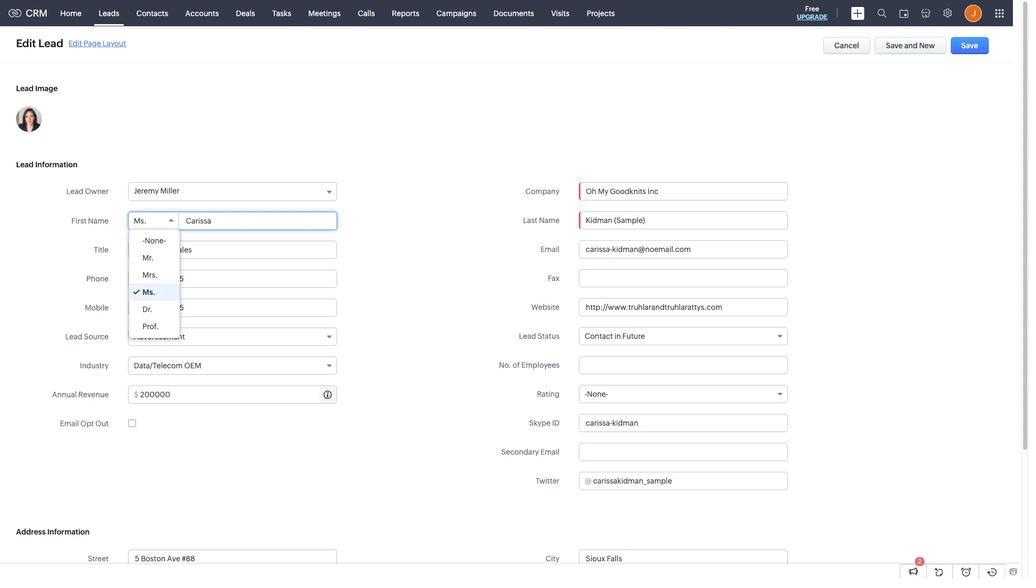 Task type: vqa. For each thing, say whether or not it's contained in the screenshot.
logo
no



Task type: describe. For each thing, give the bounding box(es) containing it.
ms. inside field
[[134, 217, 146, 225]]

name for last name
[[539, 216, 560, 225]]

crm link
[[9, 8, 47, 19]]

last name
[[523, 216, 560, 225]]

prof.
[[142, 322, 159, 331]]

lead for lead status
[[519, 332, 536, 340]]

edit page layout link
[[69, 39, 126, 47]]

title
[[94, 246, 109, 254]]

save button
[[951, 37, 989, 54]]

future
[[623, 332, 645, 340]]

page
[[84, 39, 101, 47]]

reports
[[392, 9, 419, 17]]

Advertisement field
[[128, 328, 337, 346]]

mobile
[[85, 303, 109, 312]]

email for email opt out
[[60, 419, 79, 428]]

calls
[[358, 9, 375, 17]]

cancel button
[[823, 37, 871, 54]]

lead owner
[[66, 187, 109, 196]]

projects
[[587, 9, 615, 17]]

visits link
[[543, 0, 578, 26]]

image image
[[16, 106, 42, 132]]

contacts link
[[128, 0, 177, 26]]

mr. option
[[129, 249, 179, 266]]

Contact in Future field
[[579, 327, 788, 345]]

leads
[[99, 9, 119, 17]]

calls link
[[349, 0, 383, 26]]

search image
[[878, 9, 887, 18]]

accounts link
[[177, 0, 227, 26]]

campaigns link
[[428, 0, 485, 26]]

phone
[[86, 275, 109, 283]]

mrs.
[[142, 271, 158, 279]]

contact
[[585, 332, 613, 340]]

revenue
[[78, 390, 109, 399]]

list box containing -none-
[[129, 229, 179, 338]]

rating
[[537, 390, 560, 398]]

name for first name
[[88, 217, 109, 225]]

free
[[805, 5, 820, 13]]

annual
[[52, 390, 77, 399]]

accounts
[[185, 9, 219, 17]]

oem
[[184, 361, 201, 370]]

last
[[523, 216, 538, 225]]

no.
[[499, 361, 511, 369]]

data/telecom oem
[[134, 361, 201, 370]]

lead status
[[519, 332, 560, 340]]

jeremy
[[134, 187, 159, 195]]

opt
[[80, 419, 94, 428]]

of
[[513, 361, 520, 369]]

tasks
[[272, 9, 291, 17]]

website
[[531, 303, 560, 311]]

secondary email
[[501, 448, 560, 456]]

home link
[[52, 0, 90, 26]]

email for email
[[541, 245, 560, 254]]

deals
[[236, 9, 255, 17]]

id
[[552, 419, 560, 427]]

create menu element
[[845, 0, 871, 26]]

email opt out
[[60, 419, 109, 428]]

- inside -none- field
[[585, 390, 587, 398]]

owner
[[85, 187, 109, 196]]

in
[[615, 332, 621, 340]]

data/telecom
[[134, 361, 183, 370]]

skype id
[[529, 419, 560, 427]]

-none- option
[[129, 232, 179, 249]]

Ms. field
[[129, 212, 179, 229]]

advertisement
[[134, 332, 185, 341]]

$
[[134, 390, 139, 399]]

ms. option
[[129, 284, 179, 301]]

address
[[16, 528, 46, 536]]

mrs. option
[[129, 266, 179, 284]]

calendar image
[[900, 9, 909, 17]]

documents link
[[485, 0, 543, 26]]

-none- inside 'option'
[[142, 236, 166, 245]]

reports link
[[383, 0, 428, 26]]

source
[[84, 332, 109, 341]]

lead for lead image
[[16, 84, 34, 93]]

lead source
[[65, 332, 109, 341]]



Task type: locate. For each thing, give the bounding box(es) containing it.
2 vertical spatial email
[[541, 448, 560, 456]]

ms. inside option
[[142, 288, 155, 296]]

name right first on the top of page
[[88, 217, 109, 225]]

lead left owner
[[66, 187, 83, 196]]

none-
[[145, 236, 166, 245], [587, 390, 608, 398]]

search element
[[871, 0, 893, 26]]

1 horizontal spatial -none-
[[585, 390, 608, 398]]

save
[[886, 41, 903, 50], [962, 41, 978, 50]]

0 vertical spatial information
[[35, 160, 77, 169]]

lead for lead information
[[16, 160, 34, 169]]

1 horizontal spatial save
[[962, 41, 978, 50]]

0 vertical spatial email
[[541, 245, 560, 254]]

dr. option
[[129, 301, 179, 318]]

lead left source
[[65, 332, 82, 341]]

twitter
[[536, 477, 560, 485]]

name right last
[[539, 216, 560, 225]]

out
[[95, 419, 109, 428]]

ms. down 'mrs.'
[[142, 288, 155, 296]]

email left the "opt"
[[60, 419, 79, 428]]

first name
[[71, 217, 109, 225]]

information up lead owner
[[35, 160, 77, 169]]

none- inside field
[[587, 390, 608, 398]]

fax
[[548, 274, 560, 283]]

contact in future
[[585, 332, 645, 340]]

- inside 'option'
[[142, 236, 145, 245]]

- right rating
[[585, 390, 587, 398]]

image
[[35, 84, 58, 93]]

edit lead edit page layout
[[16, 37, 126, 49]]

street
[[88, 554, 109, 563]]

tasks link
[[264, 0, 300, 26]]

0 horizontal spatial save
[[886, 41, 903, 50]]

none- right rating
[[587, 390, 608, 398]]

lead for lead owner
[[66, 187, 83, 196]]

0 horizontal spatial none-
[[145, 236, 166, 245]]

0 vertical spatial -none-
[[142, 236, 166, 245]]

visits
[[551, 9, 570, 17]]

employees
[[522, 361, 560, 369]]

meetings
[[308, 9, 341, 17]]

lead down crm on the left of page
[[38, 37, 63, 49]]

city
[[546, 554, 560, 563]]

1 horizontal spatial name
[[539, 216, 560, 225]]

cancel
[[835, 41, 859, 50]]

contacts
[[137, 9, 168, 17]]

1 vertical spatial email
[[60, 419, 79, 428]]

save inside button
[[886, 41, 903, 50]]

0 horizontal spatial name
[[88, 217, 109, 225]]

lead left status
[[519, 332, 536, 340]]

-none-
[[142, 236, 166, 245], [585, 390, 608, 398]]

0 vertical spatial ms.
[[134, 217, 146, 225]]

none- up mr. option
[[145, 236, 166, 245]]

information right address
[[47, 528, 90, 536]]

industry
[[80, 361, 109, 370]]

lead left image
[[16, 84, 34, 93]]

1 horizontal spatial edit
[[69, 39, 82, 47]]

create menu image
[[851, 7, 865, 20]]

projects link
[[578, 0, 624, 26]]

ms. up the -none- 'option'
[[134, 217, 146, 225]]

lead down image
[[16, 160, 34, 169]]

profile element
[[959, 0, 989, 26]]

-None- field
[[579, 385, 788, 403]]

email up fax
[[541, 245, 560, 254]]

first
[[71, 217, 87, 225]]

crm
[[26, 8, 47, 19]]

@
[[585, 477, 592, 485]]

and
[[905, 41, 918, 50]]

1 vertical spatial -none-
[[585, 390, 608, 398]]

address information
[[16, 528, 90, 536]]

prof. option
[[129, 318, 179, 335]]

edit down crm 'link'
[[16, 37, 36, 49]]

miller
[[160, 187, 180, 195]]

list box
[[129, 229, 179, 338]]

edit inside edit lead edit page layout
[[69, 39, 82, 47]]

1 vertical spatial information
[[47, 528, 90, 536]]

mr.
[[142, 254, 154, 262]]

- up mr.
[[142, 236, 145, 245]]

profile image
[[965, 5, 982, 22]]

information
[[35, 160, 77, 169], [47, 528, 90, 536]]

home
[[60, 9, 82, 17]]

1 vertical spatial none-
[[587, 390, 608, 398]]

new
[[919, 41, 935, 50]]

status
[[538, 332, 560, 340]]

upgrade
[[797, 13, 828, 21]]

2
[[918, 558, 922, 565]]

1 save from the left
[[886, 41, 903, 50]]

email up twitter
[[541, 448, 560, 456]]

skype
[[529, 419, 551, 427]]

dr.
[[142, 305, 152, 314]]

ms.
[[134, 217, 146, 225], [142, 288, 155, 296]]

edit
[[16, 37, 36, 49], [69, 39, 82, 47]]

documents
[[494, 9, 534, 17]]

free upgrade
[[797, 5, 828, 21]]

1 horizontal spatial none-
[[587, 390, 608, 398]]

save left and
[[886, 41, 903, 50]]

1 vertical spatial -
[[585, 390, 587, 398]]

information for address information
[[47, 528, 90, 536]]

save down profile element
[[962, 41, 978, 50]]

None text field
[[580, 183, 788, 200], [179, 212, 337, 229], [579, 240, 788, 258], [128, 241, 337, 259], [128, 270, 337, 288], [579, 356, 788, 374], [140, 386, 337, 403], [579, 414, 788, 432], [579, 443, 788, 461], [579, 550, 788, 568], [580, 183, 788, 200], [179, 212, 337, 229], [579, 240, 788, 258], [128, 241, 337, 259], [128, 270, 337, 288], [579, 356, 788, 374], [140, 386, 337, 403], [579, 414, 788, 432], [579, 443, 788, 461], [579, 550, 788, 568]]

no. of employees
[[499, 361, 560, 369]]

lead image
[[16, 84, 58, 93]]

annual revenue
[[52, 390, 109, 399]]

name
[[539, 216, 560, 225], [88, 217, 109, 225]]

save and new button
[[875, 37, 947, 54]]

lead
[[38, 37, 63, 49], [16, 84, 34, 93], [16, 160, 34, 169], [66, 187, 83, 196], [519, 332, 536, 340], [65, 332, 82, 341]]

save inside button
[[962, 41, 978, 50]]

None field
[[580, 183, 788, 200]]

meetings link
[[300, 0, 349, 26]]

edit left page
[[69, 39, 82, 47]]

0 horizontal spatial -
[[142, 236, 145, 245]]

1 vertical spatial ms.
[[142, 288, 155, 296]]

None text field
[[579, 211, 788, 229], [579, 269, 788, 287], [579, 298, 788, 316], [128, 299, 337, 317], [593, 472, 788, 489], [128, 550, 337, 568], [579, 211, 788, 229], [579, 269, 788, 287], [579, 298, 788, 316], [128, 299, 337, 317], [593, 472, 788, 489], [128, 550, 337, 568]]

secondary
[[501, 448, 539, 456]]

0 horizontal spatial edit
[[16, 37, 36, 49]]

-none- inside field
[[585, 390, 608, 398]]

lead for lead source
[[65, 332, 82, 341]]

Data/Telecom OEM field
[[128, 357, 337, 375]]

leads link
[[90, 0, 128, 26]]

save for save and new
[[886, 41, 903, 50]]

-
[[142, 236, 145, 245], [585, 390, 587, 398]]

save for save
[[962, 41, 978, 50]]

-none- up mr. option
[[142, 236, 166, 245]]

save and new
[[886, 41, 935, 50]]

email
[[541, 245, 560, 254], [60, 419, 79, 428], [541, 448, 560, 456]]

deals link
[[227, 0, 264, 26]]

-none- right rating
[[585, 390, 608, 398]]

lead information
[[16, 160, 77, 169]]

0 horizontal spatial -none-
[[142, 236, 166, 245]]

layout
[[103, 39, 126, 47]]

information for lead information
[[35, 160, 77, 169]]

none- inside 'option'
[[145, 236, 166, 245]]

0 vertical spatial none-
[[145, 236, 166, 245]]

1 horizontal spatial -
[[585, 390, 587, 398]]

campaigns
[[437, 9, 477, 17]]

0 vertical spatial -
[[142, 236, 145, 245]]

jeremy miller
[[134, 187, 180, 195]]

2 save from the left
[[962, 41, 978, 50]]

company
[[526, 187, 560, 196]]



